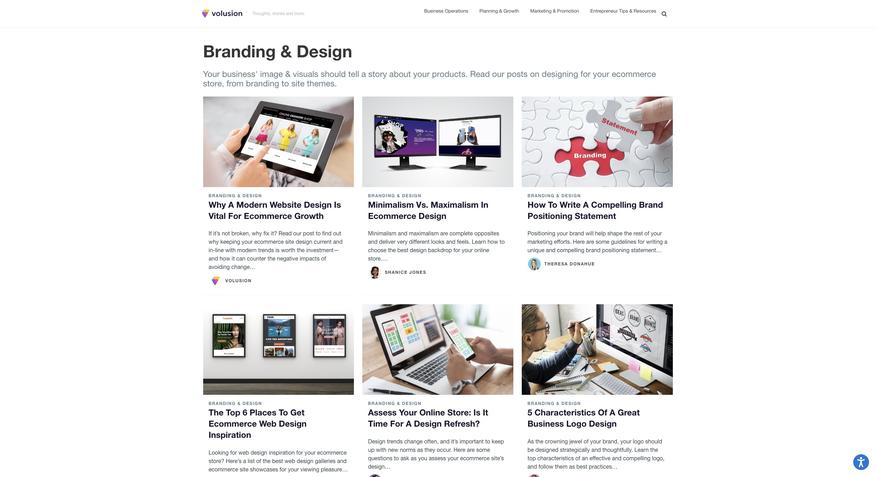 Task type: describe. For each thing, give the bounding box(es) containing it.
why a modern website design is vital for ecommerce growth image
[[203, 96, 354, 187]]

and inside looking for web design inspiration for your ecommerce store? here's a list of the best web design galleries and ecommerce site showcases for your viewing pleasure…
[[337, 458, 347, 464]]

will
[[586, 230, 594, 236]]

theresa
[[544, 261, 568, 266]]

design up "6"
[[243, 401, 262, 406]]

learn inside "as the crowning jewel of your brand, your logo should be designed strategically and thoughtfully. learn the top characteristics of an effective and compelling logo, and follow them as best practices…"
[[635, 447, 649, 453]]

design down vs.
[[419, 211, 446, 221]]

should inside "as the crowning jewel of your brand, your logo should be designed strategically and thoughtfully. learn the top characteristics of an effective and compelling logo, and follow them as best practices…"
[[645, 438, 662, 444]]

1 horizontal spatial web
[[285, 458, 295, 464]]

a inside looking for web design inspiration for your ecommerce store? here's a list of the best web design galleries and ecommerce site showcases for your viewing pleasure…
[[243, 458, 246, 464]]

marketing
[[530, 8, 552, 14]]

design…
[[368, 463, 390, 470]]

is
[[275, 247, 280, 253]]

web
[[259, 419, 277, 429]]

ecommerce inside branding & design minimalism vs. maximalism in ecommerce design
[[368, 211, 416, 221]]

refresh?
[[444, 419, 480, 429]]

follow
[[539, 463, 553, 470]]

rest
[[634, 230, 643, 236]]

thoughts, stories and more.
[[252, 11, 305, 16]]

branding & design minimalism vs. maximalism in ecommerce design
[[368, 193, 488, 221]]

an
[[582, 455, 588, 461]]

crowning
[[545, 438, 568, 444]]

theresa donahue
[[544, 261, 595, 266]]

great
[[618, 408, 640, 417]]

ecommerce inside your business' image & visuals should tell a story about your products. read our posts on designing for your ecommerce store, from branding to site themes.
[[612, 69, 656, 79]]

0 horizontal spatial business
[[424, 8, 444, 14]]

tell
[[348, 69, 359, 79]]

efforts.
[[554, 239, 571, 245]]

business inside branding & design 5 characteristics of a great business logo design
[[528, 419, 564, 429]]

it's inside design trends change often, and it's important to keep up with new norms as they occur. here are some questions to ask as you assess your ecommerce site's design…
[[451, 438, 458, 444]]

promotion
[[557, 8, 579, 14]]

brand
[[639, 200, 663, 209]]

your inside "branding & design assess your online store: is it time for a design refresh?"
[[399, 408, 417, 417]]

volusion
[[225, 278, 252, 283]]

best inside the minimalism and maximalism are complete opposites and deliver very different looks and feels. learn how to choose the best design backdrop for your online store.…
[[397, 247, 408, 253]]

some inside design trends change often, and it's important to keep up with new norms as they occur. here are some questions to ask as you assess your ecommerce site's design…
[[476, 447, 490, 453]]

how inside the minimalism and maximalism are complete opposites and deliver very different looks and feels. learn how to choose the best design backdrop for your online store.…
[[488, 239, 498, 245]]

find
[[322, 230, 332, 236]]

& for planning & growth
[[499, 8, 502, 14]]

ecommerce inside design trends change often, and it's important to keep up with new norms as they occur. here are some questions to ask as you assess your ecommerce site's design…
[[460, 455, 490, 461]]

site inside 'if it's not broken, why fix it? read our post to find out why keeping your ecommerce site design current and in-line with modern trends is worth the investment— and how it can counter the negative impacts of avoiding change…'
[[285, 239, 294, 245]]

design inside 'if it's not broken, why fix it? read our post to find out why keeping your ecommerce site design current and in-line with modern trends is worth the investment— and how it can counter the negative impacts of avoiding change…'
[[296, 239, 312, 245]]

positioning
[[602, 247, 630, 253]]

design up the online
[[402, 401, 422, 406]]

occur.
[[437, 447, 452, 453]]

logo,
[[652, 455, 665, 461]]

on
[[530, 69, 540, 79]]

characteristics
[[537, 455, 574, 461]]

up
[[368, 447, 375, 453]]

positioning inside positioning your brand will help shape the rest of your marketing efforts. here are some guidelines for writing a unique and compelling brand positioning statement…
[[528, 230, 555, 236]]

you
[[418, 455, 427, 461]]

it's inside 'if it's not broken, why fix it? read our post to find out why keeping your ecommerce site design current and in-line with modern trends is worth the investment— and how it can counter the negative impacts of avoiding change…'
[[213, 230, 220, 236]]

how to write a compelling brand positioning statement image
[[522, 96, 673, 187]]

compelling inside positioning your brand will help shape the rest of your marketing efforts. here are some guidelines for writing a unique and compelling brand positioning statement…
[[557, 247, 584, 253]]

our inside your business' image & visuals should tell a story about your products. read our posts on designing for your ecommerce store, from branding to site themes.
[[492, 69, 505, 79]]

& for branding & design 5 characteristics of a great business logo design
[[556, 401, 560, 406]]

a inside 'branding & design how to write a compelling brand positioning statement'
[[583, 200, 589, 209]]

branding for branding & design
[[203, 41, 276, 61]]

branding & design why a modern website design is vital for ecommerce growth
[[209, 193, 341, 221]]

design up the viewing on the left
[[297, 458, 313, 464]]

branding for branding & design 5 characteristics of a great business logo design
[[528, 401, 555, 406]]

and inside positioning your brand will help shape the rest of your marketing efforts. here are some guidelines for writing a unique and compelling brand positioning statement…
[[546, 247, 555, 253]]

top
[[226, 408, 240, 417]]

modern
[[237, 247, 257, 253]]

& for branding & design why a modern website design is vital for ecommerce growth
[[237, 193, 241, 198]]

business operations link
[[424, 7, 468, 15]]

to inside branding & design the top 6 places to get ecommerce web design inspiration
[[279, 408, 288, 417]]

looks
[[431, 239, 445, 245]]

5
[[528, 408, 532, 417]]

the top 6 places to get ecommerce web design inspiration image
[[203, 304, 354, 395]]

operations
[[445, 8, 468, 14]]

a
[[228, 200, 234, 209]]

out
[[333, 230, 341, 236]]

for down inspiration
[[280, 466, 286, 472]]

0 horizontal spatial as
[[411, 455, 417, 461]]

keeping
[[220, 239, 240, 245]]

marketing & promotion link
[[530, 7, 579, 15]]

website
[[270, 200, 302, 209]]

design up brand,
[[589, 419, 617, 429]]

for up here's
[[230, 449, 237, 456]]

some inside positioning your brand will help shape the rest of your marketing efforts. here are some guidelines for writing a unique and compelling brand positioning statement…
[[596, 239, 610, 245]]

vs.
[[416, 200, 428, 209]]

if it's not broken, why fix it? read our post to find out why keeping your ecommerce site design current and in-line with modern trends is worth the investment— and how it can counter the negative impacts of avoiding change…
[[209, 230, 343, 270]]

of left an
[[575, 455, 580, 461]]

shanice
[[385, 270, 408, 275]]

design up characteristics
[[562, 401, 581, 406]]

assess
[[368, 408, 397, 417]]

design inside design trends change often, and it's important to keep up with new norms as they occur. here are some questions to ask as you assess your ecommerce site's design…
[[368, 438, 385, 444]]

the down is on the bottom of page
[[268, 255, 275, 262]]

design inside the minimalism and maximalism are complete opposites and deliver very different looks and feels. learn how to choose the best design backdrop for your online store.…
[[410, 247, 427, 253]]

to inside 'branding & design how to write a compelling brand positioning statement'
[[548, 200, 557, 209]]

the inside positioning your brand will help shape the rest of your marketing efforts. here are some guidelines for writing a unique and compelling brand positioning statement…
[[624, 230, 632, 236]]

branding for branding & design assess your online store: is it time for a design refresh?
[[368, 401, 395, 406]]

maximalism
[[409, 230, 439, 236]]

positioning your brand will help shape the rest of your marketing efforts. here are some guidelines for writing a unique and compelling brand positioning statement…
[[528, 230, 667, 253]]

marketing & promotion
[[530, 8, 579, 14]]

modern
[[236, 200, 267, 209]]

read inside 'if it's not broken, why fix it? read our post to find out why keeping your ecommerce site design current and in-line with modern trends is worth the investment— and how it can counter the negative impacts of avoiding change…'
[[279, 230, 292, 236]]

posts
[[507, 69, 528, 79]]

as
[[528, 438, 534, 444]]

entrepreneur tips & resources
[[590, 8, 656, 14]]

a inside positioning your brand will help shape the rest of your marketing efforts. here are some guidelines for writing a unique and compelling brand positioning statement…
[[664, 239, 667, 245]]

and down the out
[[333, 239, 343, 245]]

in
[[481, 200, 488, 209]]

compelling inside "as the crowning jewel of your brand, your logo should be designed strategically and thoughtfully. learn the top characteristics of an effective and compelling logo, and follow them as best practices…"
[[623, 455, 651, 461]]

how inside 'if it's not broken, why fix it? read our post to find out why keeping your ecommerce site design current and in-line with modern trends is worth the investment— and how it can counter the negative impacts of avoiding change…'
[[220, 255, 230, 262]]

visuals
[[293, 69, 318, 79]]

statement…
[[631, 247, 662, 253]]

design down the online
[[414, 419, 442, 429]]

brand,
[[603, 438, 619, 444]]

for inside positioning your brand will help shape the rest of your marketing efforts. here are some guidelines for writing a unique and compelling brand positioning statement…
[[638, 239, 645, 245]]

for inside your business' image & visuals should tell a story about your products. read our posts on designing for your ecommerce store, from branding to site themes.
[[581, 69, 591, 79]]

why
[[209, 200, 226, 209]]

deliver
[[379, 239, 396, 245]]

are inside the minimalism and maximalism are complete opposites and deliver very different looks and feels. learn how to choose the best design backdrop for your online store.…
[[440, 230, 448, 236]]

your inside your business' image & visuals should tell a story about your products. read our posts on designing for your ecommerce store, from branding to site themes.
[[203, 69, 220, 79]]

1 horizontal spatial as
[[417, 447, 423, 453]]

branding for branding & design how to write a compelling brand positioning statement
[[528, 193, 555, 198]]

ecommerce inside 'if it's not broken, why fix it? read our post to find out why keeping your ecommerce site design current and in-line with modern trends is worth the investment— and how it can counter the negative impacts of avoiding change…'
[[254, 239, 284, 245]]

here's
[[226, 458, 242, 464]]

showcases
[[250, 466, 278, 472]]

shanice jones
[[385, 270, 426, 275]]

minimalism vs. maximalism in ecommerce design image
[[363, 96, 514, 187]]

different
[[409, 239, 430, 245]]

galleries
[[315, 458, 336, 464]]

branding
[[246, 78, 279, 88]]

and up 'effective'
[[592, 447, 601, 453]]

design up find
[[304, 200, 332, 209]]

from
[[227, 78, 244, 88]]

design up modern
[[243, 193, 262, 198]]

places
[[250, 408, 276, 417]]

branding for branding & design why a modern website design is vital for ecommerce growth
[[209, 193, 236, 198]]

practices…
[[589, 463, 618, 470]]

to inside your business' image & visuals should tell a story about your products. read our posts on designing for your ecommerce store, from branding to site themes.
[[282, 78, 289, 88]]

design trends change often, and it's important to keep up with new norms as they occur. here are some questions to ask as you assess your ecommerce site's design…
[[368, 438, 504, 470]]

branding & design assess your online store: is it time for a design refresh?
[[368, 401, 488, 429]]

marketing
[[528, 239, 552, 245]]

guidelines
[[611, 239, 636, 245]]

store:
[[447, 408, 471, 417]]

store?
[[209, 458, 224, 464]]

as inside "as the crowning jewel of your brand, your logo should be designed strategically and thoughtfully. learn the top characteristics of an effective and compelling logo, and follow them as best practices…"
[[569, 463, 575, 470]]

branding & design how to write a compelling brand positioning statement
[[528, 193, 663, 221]]

worth
[[281, 247, 295, 253]]

and down top
[[528, 463, 537, 470]]

store.…
[[368, 255, 388, 262]]

best inside "as the crowning jewel of your brand, your logo should be designed strategically and thoughtfully. learn the top characteristics of an effective and compelling logo, and follow them as best practices…"
[[577, 463, 587, 470]]

0 vertical spatial growth
[[504, 8, 519, 14]]

your inside the minimalism and maximalism are complete opposites and deliver very different looks and feels. learn how to choose the best design backdrop for your online store.…
[[462, 247, 473, 253]]

our inside 'if it's not broken, why fix it? read our post to find out why keeping your ecommerce site design current and in-line with modern trends is worth the investment— and how it can counter the negative impacts of avoiding change…'
[[293, 230, 302, 236]]

& for branding & design the top 6 places to get ecommerce web design inspiration
[[237, 401, 241, 406]]

and inside design trends change often, and it's important to keep up with new norms as they occur. here are some questions to ask as you assess your ecommerce site's design…
[[440, 438, 450, 444]]

top
[[528, 455, 536, 461]]

a inside branding & design 5 characteristics of a great business logo design
[[610, 408, 615, 417]]

1 horizontal spatial brand
[[586, 247, 601, 253]]



Task type: locate. For each thing, give the bounding box(es) containing it.
the inside looking for web design inspiration for your ecommerce store? here's a list of the best web design galleries and ecommerce site showcases for your viewing pleasure…
[[263, 458, 271, 464]]

learn up 'online'
[[472, 239, 486, 245]]

minimalism up deliver
[[368, 230, 396, 236]]

design up visuals
[[297, 41, 352, 61]]

growth inside branding & design why a modern website design is vital for ecommerce growth
[[294, 211, 324, 221]]

0 vertical spatial our
[[492, 69, 505, 79]]

is up the out
[[334, 200, 341, 209]]

1 vertical spatial are
[[586, 239, 594, 245]]

best inside looking for web design inspiration for your ecommerce store? here's a list of the best web design galleries and ecommerce site showcases for your viewing pleasure…
[[272, 458, 283, 464]]

of right jewel at the right
[[584, 438, 589, 444]]

business left operations
[[424, 8, 444, 14]]

and down in-
[[209, 255, 218, 262]]

is
[[334, 200, 341, 209], [474, 408, 481, 417]]

1 horizontal spatial why
[[252, 230, 262, 236]]

very
[[397, 239, 408, 245]]

ecommerce inside branding & design why a modern website design is vital for ecommerce growth
[[244, 211, 292, 221]]

branding inside branding & design 5 characteristics of a great business logo design
[[528, 401, 555, 406]]

and left "feels."
[[446, 239, 456, 245]]

business down 5
[[528, 419, 564, 429]]

and up very
[[398, 230, 407, 236]]

brand left will
[[569, 230, 584, 236]]

as
[[417, 447, 423, 453], [411, 455, 417, 461], [569, 463, 575, 470]]

the up logo,
[[650, 447, 658, 453]]

of
[[645, 230, 649, 236], [321, 255, 326, 262], [598, 408, 607, 417], [584, 438, 589, 444], [575, 455, 580, 461], [256, 458, 261, 464]]

why
[[252, 230, 262, 236], [209, 239, 219, 245]]

entrepreneur tips & resources link
[[590, 7, 656, 15]]

them
[[555, 463, 568, 470]]

design
[[296, 239, 312, 245], [410, 247, 427, 253], [251, 449, 267, 456], [297, 458, 313, 464]]

for down rest
[[638, 239, 645, 245]]

0 vertical spatial as
[[417, 447, 423, 453]]

how
[[488, 239, 498, 245], [220, 255, 230, 262]]

design up write
[[562, 193, 581, 198]]

for right designing
[[581, 69, 591, 79]]

1 vertical spatial as
[[411, 455, 417, 461]]

1 horizontal spatial here
[[573, 239, 585, 245]]

1 horizontal spatial your
[[399, 408, 417, 417]]

1 horizontal spatial some
[[596, 239, 610, 245]]

0 vertical spatial should
[[321, 69, 346, 79]]

ecommerce down top
[[209, 419, 257, 429]]

here inside design trends change often, and it's important to keep up with new norms as they occur. here are some questions to ask as you assess your ecommerce site's design…
[[454, 447, 465, 453]]

why left fix at the left top of the page
[[252, 230, 262, 236]]

0 horizontal spatial web
[[238, 449, 249, 456]]

thoughts,
[[252, 11, 271, 16]]

your inside design trends change often, and it's important to keep up with new norms as they occur. here are some questions to ask as you assess your ecommerce site's design…
[[448, 455, 459, 461]]

& for branding & design minimalism vs. maximalism in ecommerce design
[[397, 193, 400, 198]]

positioning down how
[[528, 211, 573, 221]]

0 vertical spatial with
[[225, 247, 236, 253]]

0 horizontal spatial growth
[[294, 211, 324, 221]]

how left it
[[220, 255, 230, 262]]

branding inside 'branding & design how to write a compelling brand positioning statement'
[[528, 193, 555, 198]]

1 vertical spatial should
[[645, 438, 662, 444]]

and up pleasure…
[[337, 458, 347, 464]]

learn inside the minimalism and maximalism are complete opposites and deliver very different looks and feels. learn how to choose the best design backdrop for your online store.…
[[472, 239, 486, 245]]

best down very
[[397, 247, 408, 253]]

0 vertical spatial trends
[[258, 247, 274, 253]]

of down investment—
[[321, 255, 326, 262]]

1 vertical spatial with
[[376, 447, 386, 453]]

0 horizontal spatial how
[[220, 255, 230, 262]]

0 vertical spatial read
[[470, 69, 490, 79]]

brand down will
[[586, 247, 601, 253]]

ask
[[401, 455, 409, 461]]

site down the list
[[240, 466, 249, 472]]

volusion link
[[209, 274, 252, 288]]

1 horizontal spatial learn
[[635, 447, 649, 453]]

trends inside 'if it's not broken, why fix it? read our post to find out why keeping your ecommerce site design current and in-line with modern trends is worth the investment— and how it can counter the negative impacts of avoiding change…'
[[258, 247, 274, 253]]

1 horizontal spatial with
[[376, 447, 386, 453]]

1 horizontal spatial how
[[488, 239, 498, 245]]

0 horizontal spatial is
[[334, 200, 341, 209]]

site inside looking for web design inspiration for your ecommerce store? here's a list of the best web design galleries and ecommerce site showcases for your viewing pleasure…
[[240, 466, 249, 472]]

with inside design trends change often, and it's important to keep up with new norms as they occur. here are some questions to ask as you assess your ecommerce site's design…
[[376, 447, 386, 453]]

1 horizontal spatial is
[[474, 408, 481, 417]]

fix
[[264, 230, 269, 236]]

best down an
[[577, 463, 587, 470]]

is left it at the right of page
[[474, 408, 481, 417]]

are down 'important'
[[467, 447, 475, 453]]

a inside "branding & design assess your online store: is it time for a design refresh?"
[[406, 419, 412, 429]]

0 vertical spatial positioning
[[528, 211, 573, 221]]

0 vertical spatial is
[[334, 200, 341, 209]]

logo
[[633, 438, 644, 444]]

ecommerce up deliver
[[368, 211, 416, 221]]

1 horizontal spatial best
[[397, 247, 408, 253]]

0 horizontal spatial should
[[321, 69, 346, 79]]

our left "posts" on the right top
[[492, 69, 505, 79]]

& inside "branding & design assess your online store: is it time for a design refresh?"
[[397, 401, 400, 406]]

of right rest
[[645, 230, 649, 236]]

1 horizontal spatial compelling
[[623, 455, 651, 461]]

&
[[499, 8, 502, 14], [553, 8, 556, 14], [629, 8, 632, 14], [280, 41, 292, 61], [285, 69, 291, 79], [237, 193, 241, 198], [397, 193, 400, 198], [556, 193, 560, 198], [237, 401, 241, 406], [397, 401, 400, 406], [556, 401, 560, 406]]

keep
[[492, 438, 504, 444]]

2 horizontal spatial as
[[569, 463, 575, 470]]

2 minimalism from the top
[[368, 230, 396, 236]]

2 vertical spatial as
[[569, 463, 575, 470]]

0 vertical spatial minimalism
[[368, 200, 414, 209]]

design inside 'branding & design how to write a compelling brand positioning statement'
[[562, 193, 581, 198]]

of inside 'if it's not broken, why fix it? read our post to find out why keeping your ecommerce site design current and in-line with modern trends is worth the investment— and how it can counter the negative impacts of avoiding change…'
[[321, 255, 326, 262]]

1 vertical spatial some
[[476, 447, 490, 453]]

ecommerce inside branding & design the top 6 places to get ecommerce web design inspiration
[[209, 419, 257, 429]]

products.
[[432, 69, 468, 79]]

0 horizontal spatial with
[[225, 247, 236, 253]]

writing
[[646, 239, 663, 245]]

1 vertical spatial learn
[[635, 447, 649, 453]]

are
[[440, 230, 448, 236], [586, 239, 594, 245], [467, 447, 475, 453]]

0 horizontal spatial learn
[[472, 239, 486, 245]]

with inside 'if it's not broken, why fix it? read our post to find out why keeping your ecommerce site design current and in-line with modern trends is worth the investment— and how it can counter the negative impacts of avoiding change…'
[[225, 247, 236, 253]]

1 horizontal spatial are
[[467, 447, 475, 453]]

1 vertical spatial it's
[[451, 438, 458, 444]]

compelling down efforts.
[[557, 247, 584, 253]]

0 vertical spatial brand
[[569, 230, 584, 236]]

5 characteristics of a great business logo design image
[[522, 304, 673, 395]]

1 vertical spatial compelling
[[623, 455, 651, 461]]

looking for web design inspiration for your ecommerce store? here's a list of the best web design galleries and ecommerce site showcases for your viewing pleasure…
[[209, 449, 348, 472]]

minimalism inside branding & design minimalism vs. maximalism in ecommerce design
[[368, 200, 414, 209]]

as right them
[[569, 463, 575, 470]]

0 vertical spatial compelling
[[557, 247, 584, 253]]

minimalism left vs.
[[368, 200, 414, 209]]

0 horizontal spatial our
[[293, 230, 302, 236]]

it's
[[213, 230, 220, 236], [451, 438, 458, 444]]

is inside branding & design why a modern website design is vital for ecommerce growth
[[334, 200, 341, 209]]

1 horizontal spatial should
[[645, 438, 662, 444]]

0 horizontal spatial compelling
[[557, 247, 584, 253]]

1 vertical spatial trends
[[387, 438, 403, 444]]

0 horizontal spatial read
[[279, 230, 292, 236]]

as up you
[[417, 447, 423, 453]]

0 horizontal spatial are
[[440, 230, 448, 236]]

0 horizontal spatial brand
[[569, 230, 584, 236]]

choose
[[368, 247, 386, 253]]

assess your online store: is it time for a design refresh? image
[[363, 304, 514, 395]]

for inside the minimalism and maximalism are complete opposites and deliver very different looks and feels. learn how to choose the best design backdrop for your online store.…
[[454, 247, 460, 253]]

shape
[[607, 230, 623, 236]]

1 vertical spatial positioning
[[528, 230, 555, 236]]

list
[[248, 458, 255, 464]]

not
[[222, 230, 230, 236]]

0 vertical spatial some
[[596, 239, 610, 245]]

1 vertical spatial how
[[220, 255, 230, 262]]

0 vertical spatial web
[[238, 449, 249, 456]]

design up the list
[[251, 449, 267, 456]]

branding & design the top 6 places to get ecommerce web design inspiration
[[209, 401, 307, 440]]

web
[[238, 449, 249, 456], [285, 458, 295, 464]]

1 vertical spatial here
[[454, 447, 465, 453]]

should inside your business' image & visuals should tell a story about your products. read our posts on designing for your ecommerce store, from branding to site themes.
[[321, 69, 346, 79]]

counter
[[247, 255, 266, 262]]

as the crowning jewel of your brand, your logo should be designed strategically and thoughtfully. learn the top characteristics of an effective and compelling logo, and follow them as best practices…
[[528, 438, 665, 470]]

statement
[[575, 211, 616, 221]]

growth right planning
[[504, 8, 519, 14]]

ecommerce up fix at the left top of the page
[[244, 211, 292, 221]]

branding inside branding & design why a modern website design is vital for ecommerce growth
[[209, 193, 236, 198]]

0 vertical spatial site
[[291, 78, 305, 88]]

1 vertical spatial read
[[279, 230, 292, 236]]

trends left is on the bottom of page
[[258, 247, 274, 253]]

of inside positioning your brand will help shape the rest of your marketing efforts. here are some guidelines for writing a unique and compelling brand positioning statement…
[[645, 230, 649, 236]]

change…
[[231, 264, 255, 270]]

current
[[314, 239, 332, 245]]

best down inspiration
[[272, 458, 283, 464]]

site inside your business' image & visuals should tell a story about your products. read our posts on designing for your ecommerce store, from branding to site themes.
[[291, 78, 305, 88]]

negative
[[277, 255, 298, 262]]

search image
[[662, 11, 667, 16]]

0 horizontal spatial your
[[203, 69, 220, 79]]

inspiration
[[209, 430, 251, 440]]

0 horizontal spatial trends
[[258, 247, 274, 253]]

branding for branding & design the top 6 places to get ecommerce web design inspiration
[[209, 401, 236, 406]]

branding inside "branding & design assess your online store: is it time for a design refresh?"
[[368, 401, 395, 406]]

pleasure…
[[321, 466, 348, 472]]

1 vertical spatial business
[[528, 419, 564, 429]]

1 vertical spatial minimalism
[[368, 230, 396, 236]]

trends inside design trends change often, and it's important to keep up with new norms as they occur. here are some questions to ask as you assess your ecommerce site's design…
[[387, 438, 403, 444]]

1 vertical spatial web
[[285, 458, 295, 464]]

read right products.
[[470, 69, 490, 79]]

thoughtfully.
[[603, 447, 633, 453]]

0 horizontal spatial why
[[209, 239, 219, 245]]

here
[[573, 239, 585, 245], [454, 447, 465, 453]]

effective
[[590, 455, 611, 461]]

and down marketing
[[546, 247, 555, 253]]

1 horizontal spatial read
[[470, 69, 490, 79]]

branding for branding & design minimalism vs. maximalism in ecommerce design
[[368, 193, 395, 198]]

branding & design
[[203, 41, 352, 61]]

design down post
[[296, 239, 312, 245]]

2 vertical spatial site
[[240, 466, 249, 472]]

are inside design trends change often, and it's important to keep up with new norms as they occur. here are some questions to ask as you assess your ecommerce site's design…
[[467, 447, 475, 453]]

positioning inside 'branding & design how to write a compelling brand positioning statement'
[[528, 211, 573, 221]]

as right "ask"
[[411, 455, 417, 461]]

& for branding & design how to write a compelling brand positioning statement
[[556, 193, 560, 198]]

2 vertical spatial are
[[467, 447, 475, 453]]

1 positioning from the top
[[528, 211, 573, 221]]

with down keeping at the bottom left
[[225, 247, 236, 253]]

planning & growth link
[[479, 7, 519, 15]]

0 horizontal spatial here
[[454, 447, 465, 453]]

branding inside branding & design minimalism vs. maximalism in ecommerce design
[[368, 193, 395, 198]]

here down 'important'
[[454, 447, 465, 453]]

0 vertical spatial learn
[[472, 239, 486, 245]]

compelling down the logo
[[623, 455, 651, 461]]

0 vertical spatial here
[[573, 239, 585, 245]]

maximalism
[[431, 200, 479, 209]]

0 vertical spatial why
[[252, 230, 262, 236]]

it
[[232, 255, 235, 262]]

1 horizontal spatial our
[[492, 69, 505, 79]]

design down different
[[410, 247, 427, 253]]

2 horizontal spatial best
[[577, 463, 587, 470]]

1 vertical spatial our
[[293, 230, 302, 236]]

0 vertical spatial are
[[440, 230, 448, 236]]

the right as
[[536, 438, 543, 444]]

the up impacts
[[297, 247, 305, 253]]

branding inside branding & design the top 6 places to get ecommerce web design inspiration
[[209, 401, 236, 406]]

site
[[291, 78, 305, 88], [285, 239, 294, 245], [240, 466, 249, 472]]

to inside the minimalism and maximalism are complete opposites and deliver very different looks and feels. learn how to choose the best design backdrop for your online store.…
[[500, 239, 505, 245]]

a right tell
[[361, 69, 366, 79]]

0 horizontal spatial best
[[272, 458, 283, 464]]

with up questions
[[376, 447, 386, 453]]

1 vertical spatial brand
[[586, 247, 601, 253]]

are down will
[[586, 239, 594, 245]]

for inside branding & design why a modern website design is vital for ecommerce growth
[[228, 211, 242, 221]]

0 horizontal spatial some
[[476, 447, 490, 453]]

0 vertical spatial it's
[[213, 230, 220, 236]]

& inside your business' image & visuals should tell a story about your products. read our posts on designing for your ecommerce store, from branding to site themes.
[[285, 69, 291, 79]]

designing
[[542, 69, 578, 79]]

your business' image & visuals should tell a story about your products. read our posts on designing for your ecommerce store, from branding to site themes.
[[203, 69, 656, 88]]

0 vertical spatial your
[[203, 69, 220, 79]]

should left tell
[[321, 69, 346, 79]]

1 horizontal spatial it's
[[451, 438, 458, 444]]

1 vertical spatial is
[[474, 408, 481, 417]]

characteristics
[[535, 408, 596, 417]]

1 minimalism from the top
[[368, 200, 414, 209]]

change
[[404, 438, 423, 444]]

it's right if
[[213, 230, 220, 236]]

about
[[389, 69, 411, 79]]

for right inspiration
[[296, 449, 303, 456]]

can
[[236, 255, 245, 262]]

1 vertical spatial growth
[[294, 211, 324, 221]]

0 horizontal spatial it's
[[213, 230, 220, 236]]

post
[[303, 230, 314, 236]]

online
[[474, 247, 489, 253]]

the inside the minimalism and maximalism are complete opposites and deliver very different looks and feels. learn how to choose the best design backdrop for your online store.…
[[388, 247, 396, 253]]

for down a
[[228, 211, 242, 221]]

shanice jones link
[[368, 266, 426, 280]]

it's up occur.
[[451, 438, 458, 444]]

of right the list
[[256, 458, 261, 464]]

why up in-
[[209, 239, 219, 245]]

read
[[470, 69, 490, 79], [279, 230, 292, 236]]

& for branding & design
[[280, 41, 292, 61]]

minimalism inside the minimalism and maximalism are complete opposites and deliver very different looks and feels. learn how to choose the best design backdrop for your online store.…
[[368, 230, 396, 236]]

time
[[368, 419, 388, 429]]

and down thoughtfully.
[[612, 455, 622, 461]]

how down the opposites
[[488, 239, 498, 245]]

the down deliver
[[388, 247, 396, 253]]

a left great
[[610, 408, 615, 417]]

read inside your business' image & visuals should tell a story about your products. read our posts on designing for your ecommerce store, from branding to site themes.
[[470, 69, 490, 79]]

of inside branding & design 5 characteristics of a great business logo design
[[598, 408, 607, 417]]

design
[[297, 41, 352, 61], [243, 193, 262, 198], [402, 193, 422, 198], [562, 193, 581, 198], [304, 200, 332, 209], [419, 211, 446, 221], [243, 401, 262, 406], [402, 401, 422, 406], [562, 401, 581, 406], [279, 419, 307, 429], [414, 419, 442, 429], [589, 419, 617, 429], [368, 438, 385, 444]]

and up choose
[[368, 239, 378, 245]]

1 vertical spatial site
[[285, 239, 294, 245]]

design up up
[[368, 438, 385, 444]]

strategically
[[560, 447, 590, 453]]

here inside positioning your brand will help shape the rest of your marketing efforts. here are some guidelines for writing a unique and compelling brand positioning statement…
[[573, 239, 585, 245]]

vital
[[209, 211, 226, 221]]

with
[[225, 247, 236, 253], [376, 447, 386, 453]]

trends up the 'new'
[[387, 438, 403, 444]]

for down the assess
[[390, 419, 404, 429]]

of left great
[[598, 408, 607, 417]]

0 vertical spatial business
[[424, 8, 444, 14]]

read right it?
[[279, 230, 292, 236]]

& inside branding & design minimalism vs. maximalism in ecommerce design
[[397, 193, 400, 198]]

site left themes.
[[291, 78, 305, 88]]

if
[[209, 230, 212, 236]]

open accessibe: accessibility options, statement and help image
[[857, 457, 865, 467]]

of inside looking for web design inspiration for your ecommerce store? here's a list of the best web design galleries and ecommerce site showcases for your viewing pleasure…
[[256, 458, 261, 464]]

& inside branding & design 5 characteristics of a great business logo design
[[556, 401, 560, 406]]

some down 'important'
[[476, 447, 490, 453]]

to
[[282, 78, 289, 88], [548, 200, 557, 209], [316, 230, 321, 236], [500, 239, 505, 245], [279, 408, 288, 417], [485, 438, 490, 444], [394, 455, 399, 461]]

1 horizontal spatial business
[[528, 419, 564, 429]]

the up the guidelines
[[624, 230, 632, 236]]

for inside "branding & design assess your online store: is it time for a design refresh?"
[[390, 419, 404, 429]]

for down "feels."
[[454, 247, 460, 253]]

& for marketing & promotion
[[553, 8, 556, 14]]

6
[[243, 408, 247, 417]]

your left from
[[203, 69, 220, 79]]

the up showcases
[[263, 458, 271, 464]]

1 vertical spatial your
[[399, 408, 417, 417]]

your inside 'if it's not broken, why fix it? read our post to find out why keeping your ecommerce site design current and in-line with modern trends is worth the investment— and how it can counter the negative impacts of avoiding change…'
[[242, 239, 253, 245]]

help
[[595, 230, 606, 236]]

theresa donahue link
[[528, 257, 595, 271]]

branding & design 5 characteristics of a great business logo design
[[528, 401, 640, 429]]

business'
[[222, 69, 258, 79]]

here right efforts.
[[573, 239, 585, 245]]

design down get
[[279, 419, 307, 429]]

a right writing
[[664, 239, 667, 245]]

is inside "branding & design assess your online store: is it time for a design refresh?"
[[474, 408, 481, 417]]

image
[[260, 69, 283, 79]]

a up statement
[[583, 200, 589, 209]]

1 horizontal spatial growth
[[504, 8, 519, 14]]

get
[[290, 408, 305, 417]]

a up change
[[406, 419, 412, 429]]

1 horizontal spatial trends
[[387, 438, 403, 444]]

are inside positioning your brand will help shape the rest of your marketing efforts. here are some guidelines for writing a unique and compelling brand positioning statement…
[[586, 239, 594, 245]]

a left the list
[[243, 458, 246, 464]]

& inside 'branding & design how to write a compelling brand positioning statement'
[[556, 193, 560, 198]]

impacts
[[300, 255, 320, 262]]

0 vertical spatial how
[[488, 239, 498, 245]]

important
[[460, 438, 484, 444]]

a inside your business' image & visuals should tell a story about your products. read our posts on designing for your ecommerce store, from branding to site themes.
[[361, 69, 366, 79]]

& for branding & design assess your online store: is it time for a design refresh?
[[397, 401, 400, 406]]

1 vertical spatial why
[[209, 239, 219, 245]]

tips
[[619, 8, 628, 14]]

design up vs.
[[402, 193, 422, 198]]

site up worth
[[285, 239, 294, 245]]

are up looks
[[440, 230, 448, 236]]

themes.
[[307, 78, 337, 88]]

to inside 'if it's not broken, why fix it? read our post to find out why keeping your ecommerce site design current and in-line with modern trends is worth the investment— and how it can counter the negative impacts of avoiding change…'
[[316, 230, 321, 236]]

your left the online
[[399, 408, 417, 417]]

learn down the logo
[[635, 447, 649, 453]]

growth up post
[[294, 211, 324, 221]]

& inside branding & design why a modern website design is vital for ecommerce growth
[[237, 193, 241, 198]]

& inside branding & design the top 6 places to get ecommerce web design inspiration
[[237, 401, 241, 406]]

and up occur.
[[440, 438, 450, 444]]

and left more. at the left top
[[286, 11, 293, 16]]

2 horizontal spatial are
[[586, 239, 594, 245]]

web down inspiration
[[285, 458, 295, 464]]

2 positioning from the top
[[528, 230, 555, 236]]

minimalism and maximalism are complete opposites and deliver very different looks and feels. learn how to choose the best design backdrop for your online store.…
[[368, 230, 505, 262]]

online
[[419, 408, 445, 417]]

how
[[528, 200, 546, 209]]



Task type: vqa. For each thing, say whether or not it's contained in the screenshot.
how in the If it's not broken, why fix it? Read our post to find out why keeping your ecommerce site design current and in-line with modern trends is worth the investment— and how it can counter the negative impacts of avoiding change…
yes



